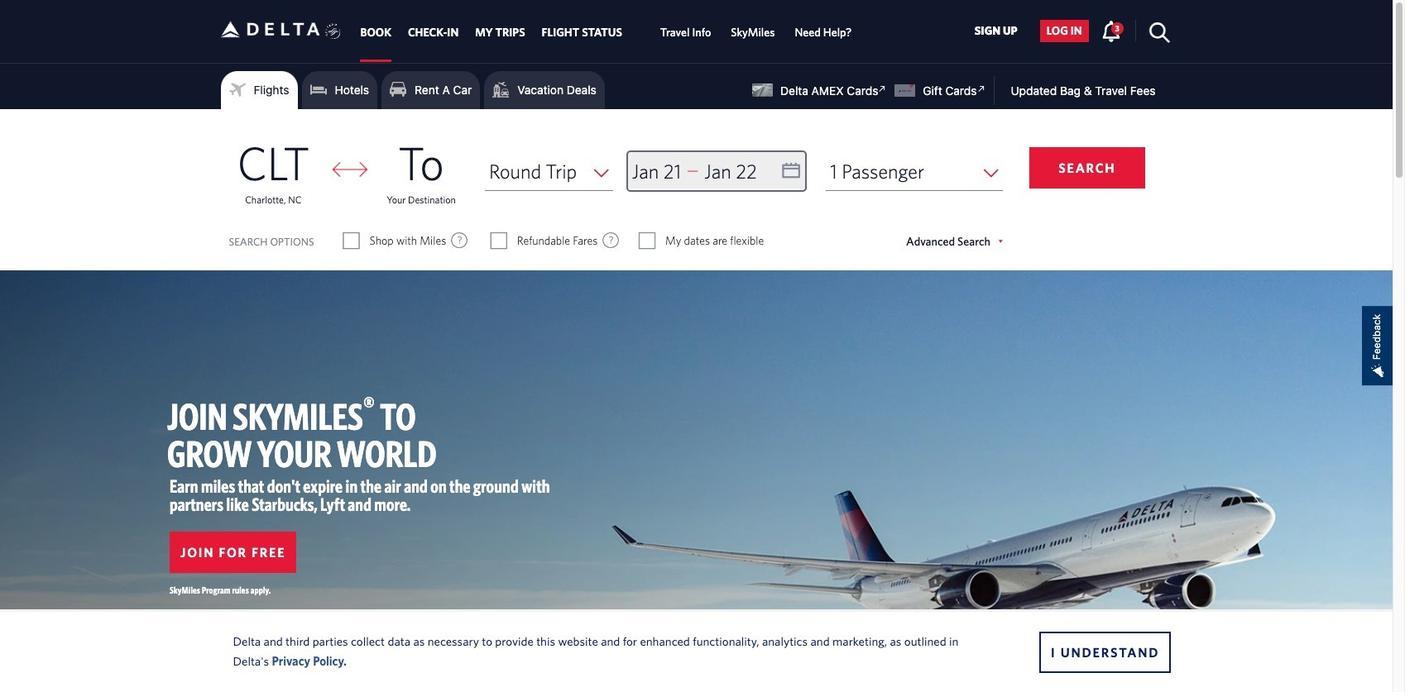 Task type: vqa. For each thing, say whether or not it's contained in the screenshot.
Delta Air Lines image
yes



Task type: locate. For each thing, give the bounding box(es) containing it.
tab panel
[[0, 109, 1393, 271]]

None text field
[[628, 152, 805, 191]]

tab list
[[352, 0, 862, 62]]

None field
[[485, 152, 613, 191], [826, 152, 1003, 191], [485, 152, 613, 191], [826, 152, 1003, 191]]

None checkbox
[[344, 233, 359, 249]]

None checkbox
[[491, 233, 506, 249], [640, 233, 655, 249], [491, 233, 506, 249], [640, 233, 655, 249]]



Task type: describe. For each thing, give the bounding box(es) containing it.
delta air lines image
[[221, 4, 320, 55]]

this link opens another site in a new window that may not follow the same accessibility policies as delta air lines. image
[[974, 81, 989, 97]]

this link opens another site in a new window that may not follow the same accessibility policies as delta air lines. image
[[875, 81, 891, 97]]

skyteam image
[[325, 6, 341, 57]]



